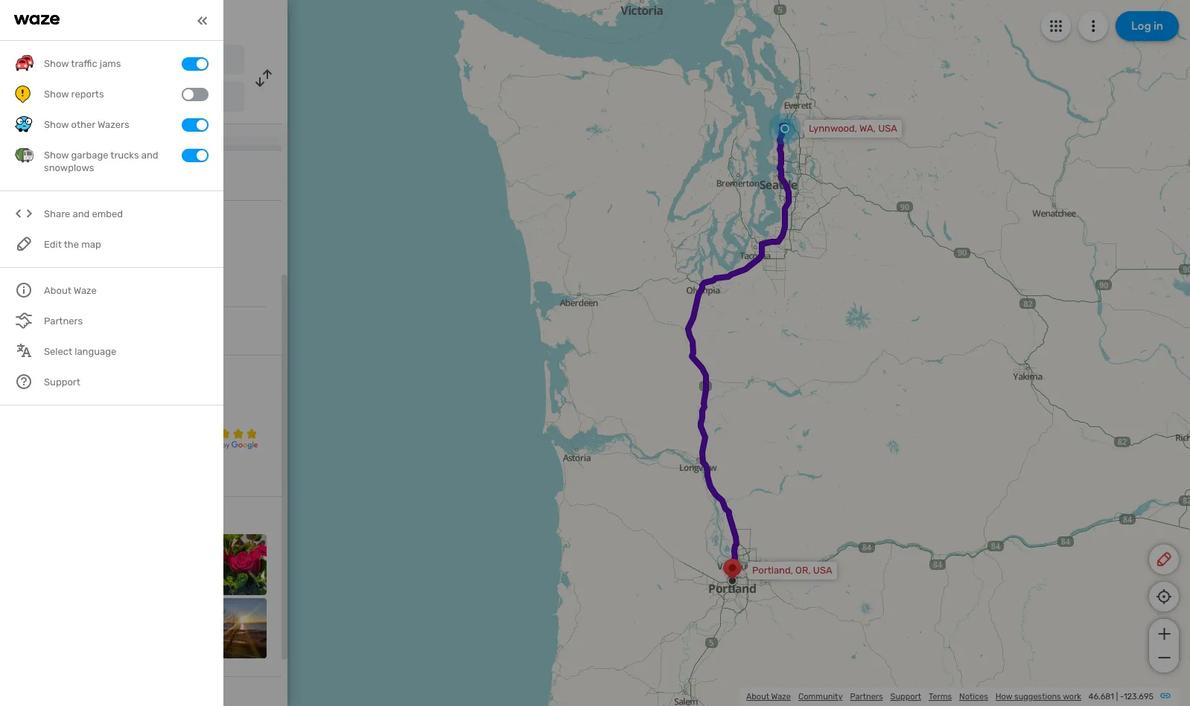 Task type: vqa. For each thing, say whether or not it's contained in the screenshot.
Waze
yes



Task type: locate. For each thing, give the bounding box(es) containing it.
image 8 of lynnwood, lynnwood image
[[206, 599, 267, 659]]

46.681
[[1089, 693, 1114, 702]]

lynnwood wa, usa
[[54, 54, 144, 67], [15, 217, 89, 250]]

1 vertical spatial wa,
[[860, 123, 876, 134]]

review
[[15, 367, 49, 380]]

share and embed link
[[15, 199, 209, 230]]

1 horizontal spatial or,
[[796, 565, 811, 577]]

lynnwood left embed
[[15, 217, 89, 235]]

portland,
[[752, 565, 793, 577]]

5 for 5
[[191, 379, 217, 428]]

partners link
[[850, 693, 883, 702]]

or, right portland
[[101, 93, 115, 104]]

image 4 of lynnwood, lynnwood image
[[206, 535, 267, 596]]

embed
[[92, 209, 123, 220]]

or, right the portland,
[[796, 565, 811, 577]]

usa
[[126, 56, 144, 66], [117, 93, 135, 104], [878, 123, 898, 134], [35, 238, 56, 250], [813, 565, 832, 577]]

directions
[[137, 12, 198, 28]]

work
[[1063, 693, 1082, 702]]

1 vertical spatial lynnwood wa, usa
[[15, 217, 89, 250]]

community
[[798, 693, 843, 702]]

1 vertical spatial lynnwood
[[15, 217, 89, 235]]

0 horizontal spatial or,
[[101, 93, 115, 104]]

lynnwood wa, usa up portland or, usa
[[54, 54, 144, 67]]

190.1 miles
[[42, 113, 94, 124]]

usa inside portland or, usa
[[117, 93, 135, 104]]

location image
[[15, 88, 33, 106]]

code image
[[15, 205, 34, 224]]

or, inside portland or, usa
[[101, 93, 115, 104]]

2 vertical spatial wa,
[[15, 238, 33, 250]]

190.1
[[42, 113, 64, 124]]

wa, right lynnwood,
[[860, 123, 876, 134]]

wa, down the code image on the left of the page
[[15, 238, 33, 250]]

0 horizontal spatial 5
[[15, 387, 21, 399]]

0 vertical spatial lynnwood wa, usa
[[54, 54, 144, 67]]

usa right the portland,
[[813, 565, 832, 577]]

usa right portland
[[117, 93, 135, 104]]

0 vertical spatial lynnwood
[[54, 54, 104, 67]]

portland or, usa
[[54, 92, 135, 104]]

2 horizontal spatial wa,
[[860, 123, 876, 134]]

lynnwood
[[54, 54, 104, 67], [15, 217, 89, 235]]

summary
[[52, 367, 98, 380]]

5
[[191, 379, 217, 428], [15, 387, 21, 399]]

lynnwood,
[[809, 123, 857, 134]]

www.ci.lynnwood.wa.us
[[45, 325, 160, 337]]

link image
[[1160, 690, 1172, 702]]

0 vertical spatial or,
[[101, 93, 115, 104]]

1 horizontal spatial wa,
[[109, 56, 124, 66]]

driving
[[89, 12, 134, 28]]

usa right lynnwood,
[[878, 123, 898, 134]]

lynnwood, wa, usa
[[809, 123, 898, 134]]

5 for 5 4 3
[[15, 387, 21, 399]]

1 horizontal spatial 5
[[191, 379, 217, 428]]

review summary
[[15, 367, 98, 380]]

or, for portland,
[[796, 565, 811, 577]]

suggestions
[[1015, 693, 1061, 702]]

1 vertical spatial or,
[[796, 565, 811, 577]]

and
[[73, 209, 90, 220]]

terms link
[[929, 693, 952, 702]]

wa, down driving
[[109, 56, 124, 66]]

notices link
[[959, 693, 988, 702]]

lynnwood up portland
[[54, 54, 104, 67]]

0 horizontal spatial wa,
[[15, 238, 33, 250]]

wa,
[[109, 56, 124, 66], [860, 123, 876, 134], [15, 238, 33, 250]]

zoom in image
[[1155, 626, 1174, 644]]

lynnwood wa, usa left embed
[[15, 217, 89, 250]]

or,
[[101, 93, 115, 104], [796, 565, 811, 577]]

about
[[746, 693, 770, 702]]

5 inside 5 4 3
[[15, 387, 21, 399]]



Task type: describe. For each thing, give the bounding box(es) containing it.
notices
[[959, 693, 988, 702]]

how suggestions work link
[[996, 693, 1082, 702]]

0 vertical spatial wa,
[[109, 56, 124, 66]]

123.695
[[1124, 693, 1154, 702]]

community link
[[798, 693, 843, 702]]

5 4 3
[[15, 387, 21, 423]]

portland
[[54, 92, 96, 104]]

-
[[1120, 693, 1124, 702]]

share and embed
[[44, 209, 123, 220]]

about waze link
[[746, 693, 791, 702]]

or, for portland
[[101, 93, 115, 104]]

driving directions
[[89, 12, 198, 28]]

support link
[[891, 693, 921, 702]]

3
[[15, 411, 21, 423]]

waze
[[771, 693, 791, 702]]

share
[[44, 209, 70, 220]]

about waze community partners support terms notices how suggestions work 46.681 | -123.695
[[746, 693, 1154, 702]]

current location image
[[15, 51, 33, 69]]

how
[[996, 693, 1013, 702]]

pencil image
[[1155, 551, 1173, 569]]

computer image
[[15, 323, 33, 340]]

usa down driving directions
[[126, 56, 144, 66]]

partners
[[850, 693, 883, 702]]

miles
[[66, 113, 94, 124]]

terms
[[929, 693, 952, 702]]

4
[[15, 399, 21, 411]]

|
[[1116, 693, 1118, 702]]

usa down share
[[35, 238, 56, 250]]

support
[[891, 693, 921, 702]]

portland, or, usa
[[752, 565, 832, 577]]

zoom out image
[[1155, 650, 1174, 667]]



